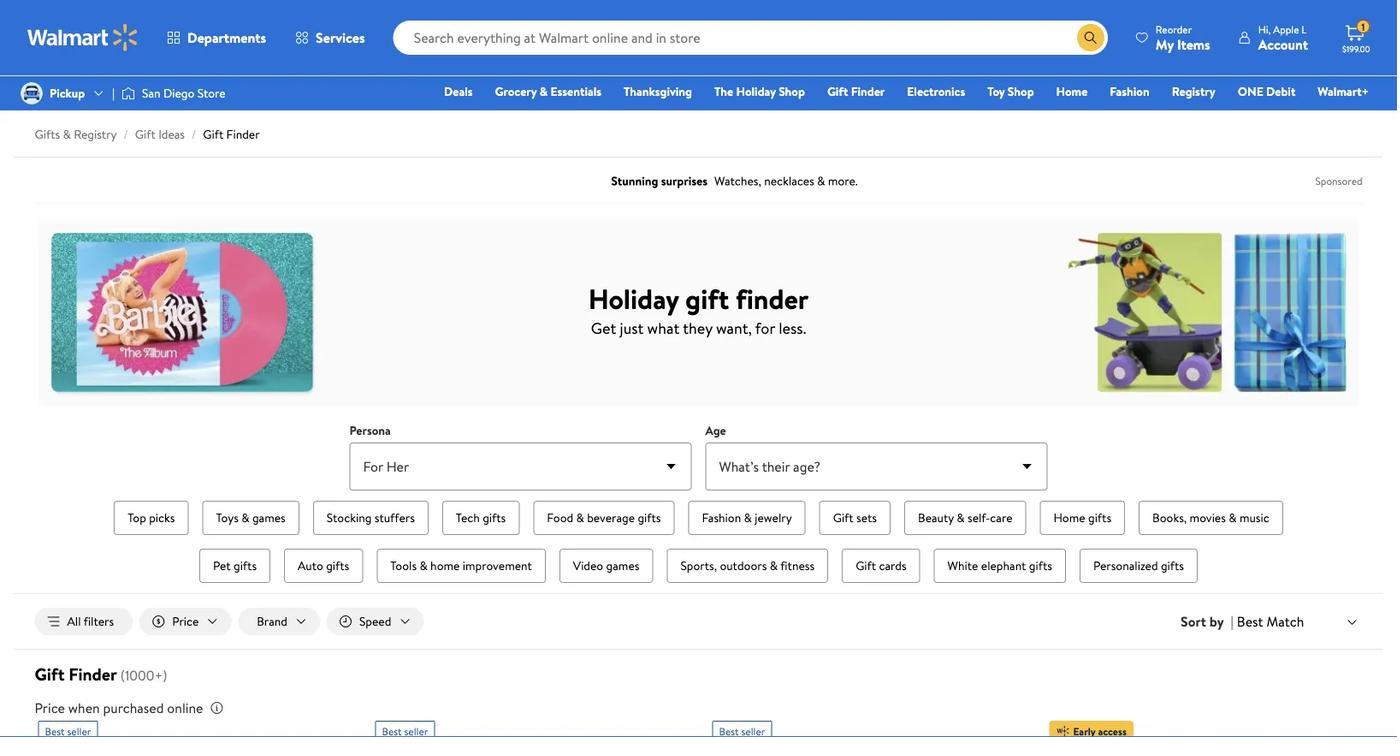 Task type: vqa. For each thing, say whether or not it's contained in the screenshot.
Add to cart
no



Task type: describe. For each thing, give the bounding box(es) containing it.
self-
[[968, 509, 991, 526]]

& for toys & games
[[242, 509, 250, 526]]

stocking stuffers button
[[313, 501, 429, 535]]

thanksgiving link
[[616, 82, 700, 101]]

fashion link
[[1103, 82, 1158, 101]]

for
[[756, 317, 776, 339]]

& for food & beverage gifts
[[577, 509, 585, 526]]

fashion for fashion
[[1111, 83, 1150, 100]]

auto
[[298, 557, 323, 574]]

store
[[197, 85, 226, 101]]

apple
[[1274, 22, 1300, 36]]

top picks
[[128, 509, 175, 526]]

tech gifts button
[[442, 501, 520, 535]]

best
[[1238, 612, 1264, 631]]

video games list item
[[556, 545, 657, 586]]

1 horizontal spatial registry
[[1173, 83, 1216, 100]]

toy
[[988, 83, 1005, 100]]

tech gifts
[[456, 509, 506, 526]]

$199.00
[[1343, 43, 1371, 54]]

account
[[1259, 35, 1309, 54]]

1 / from the left
[[124, 126, 128, 143]]

holiday gift finder get just what they want, for less.
[[589, 279, 809, 339]]

home gifts list item
[[1037, 497, 1129, 538]]

fitness
[[781, 557, 815, 574]]

grocery
[[495, 83, 537, 100]]

movies
[[1190, 509, 1227, 526]]

speed
[[360, 613, 392, 630]]

auto gifts list item
[[281, 545, 367, 586]]

auto gifts button
[[284, 549, 363, 583]]

finder for gift finder (1000+)
[[69, 662, 117, 686]]

fashion & jewelry
[[702, 509, 792, 526]]

gift cards
[[856, 557, 907, 574]]

fashion & jewelry button
[[689, 501, 806, 535]]

l
[[1302, 22, 1307, 36]]

sort and filter section element
[[14, 594, 1384, 649]]

registry link
[[1165, 82, 1224, 101]]

gifts inside white elephant gifts button
[[1030, 557, 1053, 574]]

sets
[[857, 509, 877, 526]]

elephant
[[982, 557, 1027, 574]]

gift down store
[[203, 126, 224, 143]]

search icon image
[[1084, 31, 1098, 45]]

one debit link
[[1231, 82, 1304, 101]]

top
[[128, 509, 146, 526]]

essentials
[[551, 83, 602, 100]]

the
[[715, 83, 734, 100]]

sports, outdoors & fitness
[[681, 557, 815, 574]]

purchased
[[103, 699, 164, 717]]

online
[[167, 699, 203, 717]]

& left 'music'
[[1229, 509, 1237, 526]]

toys
[[216, 509, 239, 526]]

sort
[[1181, 612, 1207, 631]]

gift for gift finder (1000+)
[[35, 662, 65, 686]]

food & beverage gifts list item
[[530, 497, 678, 538]]

gift for gift cards
[[856, 557, 877, 574]]

pickup
[[50, 85, 85, 101]]

picks
[[149, 509, 175, 526]]

 image for pickup
[[21, 82, 43, 104]]

pet
[[213, 557, 231, 574]]

departments button
[[152, 17, 281, 58]]

home for home gifts
[[1054, 509, 1086, 526]]

just
[[620, 317, 644, 339]]

gift sets button
[[820, 501, 891, 535]]

services
[[316, 28, 365, 47]]

by
[[1210, 612, 1225, 631]]

& for tools & home improvement
[[420, 557, 428, 574]]

Walmart Site-Wide search field
[[393, 21, 1108, 55]]

group containing top picks
[[76, 497, 1322, 586]]

(1000+)
[[121, 666, 167, 685]]

food
[[547, 509, 574, 526]]

auto gifts
[[298, 557, 349, 574]]

walmart+
[[1319, 83, 1370, 100]]

legal information image
[[210, 701, 224, 715]]

toys & games button
[[202, 501, 299, 535]]

reorder my items
[[1156, 22, 1211, 54]]

personalized
[[1094, 557, 1159, 574]]

gifts for tech gifts
[[483, 509, 506, 526]]

holiday gift finder image
[[38, 220, 1360, 405]]

deals
[[444, 83, 473, 100]]

& for fashion & jewelry
[[744, 509, 752, 526]]

toy shop link
[[980, 82, 1042, 101]]

walmart image
[[27, 24, 139, 51]]

price when purchased online
[[35, 699, 203, 717]]

finder
[[736, 279, 809, 317]]

gift finder
[[828, 83, 885, 100]]

1 vertical spatial gift finder link
[[203, 126, 260, 143]]

all filters
[[67, 613, 114, 630]]

gift ideas link
[[135, 126, 185, 143]]

diego
[[164, 85, 195, 101]]

music
[[1240, 509, 1270, 526]]

gifts for personalized gifts
[[1162, 557, 1185, 574]]

games inside "list item"
[[252, 509, 286, 526]]

toys & games
[[216, 509, 286, 526]]

gift sets list item
[[816, 497, 895, 538]]

pet gifts button
[[199, 549, 271, 583]]

gifts
[[35, 126, 60, 143]]

white elephant gifts list item
[[931, 545, 1070, 586]]

1 shop from the left
[[779, 83, 805, 100]]

gifts for auto gifts
[[326, 557, 349, 574]]

services button
[[281, 17, 380, 58]]

less.
[[779, 317, 807, 339]]

0 vertical spatial gift finder link
[[820, 82, 893, 101]]

books, movies & music list item
[[1136, 497, 1287, 538]]

top picks list item
[[111, 497, 192, 538]]

home gifts button
[[1041, 501, 1126, 535]]

grocery & essentials link
[[488, 82, 610, 101]]

gifts for pet gifts
[[234, 557, 257, 574]]



Task type: locate. For each thing, give the bounding box(es) containing it.
sports, outdoors & fitness list item
[[664, 545, 832, 586]]

1 horizontal spatial /
[[192, 126, 196, 143]]

gift for gift finder
[[828, 83, 849, 100]]

& right grocery
[[540, 83, 548, 100]]

& left fitness
[[770, 557, 778, 574]]

registry right 'gifts'
[[74, 126, 117, 143]]

1 horizontal spatial |
[[1231, 612, 1234, 631]]

beauty & self-care button
[[905, 501, 1027, 535]]

games
[[252, 509, 286, 526], [607, 557, 640, 574]]

registry down items
[[1173, 83, 1216, 100]]

gift for gift sets
[[834, 509, 854, 526]]

top picks button
[[114, 501, 189, 535]]

1 vertical spatial holiday
[[589, 279, 679, 317]]

tools & home improvement button
[[377, 549, 546, 583]]

0 horizontal spatial shop
[[779, 83, 805, 100]]

personalized gifts
[[1094, 557, 1185, 574]]

0 horizontal spatial price
[[35, 699, 65, 717]]

white elephant gifts
[[948, 557, 1053, 574]]

all
[[67, 613, 81, 630]]

0 vertical spatial |
[[112, 85, 115, 101]]

home down search icon
[[1057, 83, 1088, 100]]

tools & home improvement list item
[[373, 545, 549, 586]]

0 horizontal spatial fashion
[[702, 509, 742, 526]]

gift
[[686, 279, 730, 317]]

finder
[[852, 83, 885, 100], [227, 126, 260, 143], [69, 662, 117, 686]]

price inside dropdown button
[[172, 613, 199, 630]]

reorder
[[1156, 22, 1193, 36]]

1 vertical spatial home
[[1054, 509, 1086, 526]]

1 vertical spatial games
[[607, 557, 640, 574]]

video games
[[573, 557, 640, 574]]

gift cards list item
[[839, 545, 924, 586]]

 image left pickup
[[21, 82, 43, 104]]

fashion
[[1111, 83, 1150, 100], [702, 509, 742, 526]]

0 horizontal spatial holiday
[[589, 279, 679, 317]]

home right 'care'
[[1054, 509, 1086, 526]]

gifts inside personalized gifts button
[[1162, 557, 1185, 574]]

gift right the "the holiday shop" link
[[828, 83, 849, 100]]

the holiday shop link
[[707, 82, 813, 101]]

stuffers
[[375, 509, 415, 526]]

get
[[591, 317, 617, 339]]

personalized gifts list item
[[1077, 545, 1202, 586]]

persona
[[350, 422, 391, 439]]

& right food
[[577, 509, 585, 526]]

1 vertical spatial price
[[35, 699, 65, 717]]

gift left cards
[[856, 557, 877, 574]]

stocking stuffers list item
[[310, 497, 432, 538]]

departments
[[187, 28, 266, 47]]

fashion & jewelry list item
[[685, 497, 810, 538]]

group
[[76, 497, 1322, 586]]

one
[[1238, 83, 1264, 100]]

walmart+ link
[[1311, 82, 1377, 101]]

fashion for fashion & jewelry
[[702, 509, 742, 526]]

0 vertical spatial holiday
[[737, 83, 776, 100]]

books,
[[1153, 509, 1188, 526]]

toy shop
[[988, 83, 1035, 100]]

price for price
[[172, 613, 199, 630]]

/
[[124, 126, 128, 143], [192, 126, 196, 143]]

1 horizontal spatial finder
[[227, 126, 260, 143]]

gifts inside food & beverage gifts button
[[638, 509, 661, 526]]

white
[[948, 557, 979, 574]]

tools & home improvement
[[391, 557, 532, 574]]

0 vertical spatial price
[[172, 613, 199, 630]]

2 vertical spatial finder
[[69, 662, 117, 686]]

0 horizontal spatial  image
[[21, 82, 43, 104]]

sports, outdoors & fitness button
[[667, 549, 829, 583]]

 image for san diego store
[[122, 85, 135, 102]]

| left san
[[112, 85, 115, 101]]

gifts for home gifts
[[1089, 509, 1112, 526]]

0 vertical spatial games
[[252, 509, 286, 526]]

0 horizontal spatial registry
[[74, 126, 117, 143]]

electronics link
[[900, 82, 973, 101]]

fashion inside button
[[702, 509, 742, 526]]

1 vertical spatial fashion
[[702, 509, 742, 526]]

& for grocery & essentials
[[540, 83, 548, 100]]

0 horizontal spatial /
[[124, 126, 128, 143]]

2 shop from the left
[[1008, 83, 1035, 100]]

age
[[706, 422, 727, 439]]

video games button
[[560, 549, 654, 583]]

personalized gifts button
[[1080, 549, 1198, 583]]

& right tools
[[420, 557, 428, 574]]

what
[[648, 317, 680, 339]]

fashion left jewelry
[[702, 509, 742, 526]]

0 horizontal spatial games
[[252, 509, 286, 526]]

home link
[[1049, 82, 1096, 101]]

gift left ideas
[[135, 126, 156, 143]]

gift cards button
[[842, 549, 921, 583]]

home
[[431, 557, 460, 574]]

debit
[[1267, 83, 1296, 100]]

finder right ideas
[[227, 126, 260, 143]]

deals link
[[437, 82, 481, 101]]

finder for gift finder
[[852, 83, 885, 100]]

1 horizontal spatial price
[[172, 613, 199, 630]]

&
[[540, 83, 548, 100], [63, 126, 71, 143], [242, 509, 250, 526], [577, 509, 585, 526], [744, 509, 752, 526], [957, 509, 965, 526], [1229, 509, 1237, 526], [420, 557, 428, 574], [770, 557, 778, 574]]

|
[[112, 85, 115, 101], [1231, 612, 1234, 631]]

1 vertical spatial finder
[[227, 126, 260, 143]]

& inside list item
[[770, 557, 778, 574]]

brand button
[[238, 608, 320, 635]]

hi,
[[1259, 22, 1271, 36]]

0 vertical spatial finder
[[852, 83, 885, 100]]

1
[[1362, 19, 1366, 34]]

games inside list item
[[607, 557, 640, 574]]

tools
[[391, 557, 417, 574]]

gift finder (1000+)
[[35, 662, 167, 686]]

outdoors
[[720, 557, 767, 574]]

1 vertical spatial registry
[[74, 126, 117, 143]]

& left self-
[[957, 509, 965, 526]]

& for beauty & self-care
[[957, 509, 965, 526]]

0 vertical spatial registry
[[1173, 83, 1216, 100]]

san diego store
[[142, 85, 226, 101]]

1 horizontal spatial holiday
[[737, 83, 776, 100]]

 image left san
[[122, 85, 135, 102]]

& for gifts & registry / gift ideas / gift finder
[[63, 126, 71, 143]]

sort by |
[[1181, 612, 1234, 631]]

1 horizontal spatial shop
[[1008, 83, 1035, 100]]

& right 'gifts'
[[63, 126, 71, 143]]

| inside sort and filter section element
[[1231, 612, 1234, 631]]

sponsored
[[1316, 173, 1363, 188]]

registry
[[1173, 83, 1216, 100], [74, 126, 117, 143]]

home for home
[[1057, 83, 1088, 100]]

they
[[683, 317, 713, 339]]

gifts up personalized
[[1089, 509, 1112, 526]]

1 horizontal spatial  image
[[122, 85, 135, 102]]

ideas
[[158, 126, 185, 143]]

finder left electronics
[[852, 83, 885, 100]]

price left when
[[35, 699, 65, 717]]

pet gifts list item
[[196, 545, 274, 586]]

gifts right tech
[[483, 509, 506, 526]]

books, movies & music
[[1153, 509, 1270, 526]]

& inside "list item"
[[242, 509, 250, 526]]

gift finder link left electronics
[[820, 82, 893, 101]]

tech
[[456, 509, 480, 526]]

video
[[573, 557, 604, 574]]

games right toys
[[252, 509, 286, 526]]

cards
[[880, 557, 907, 574]]

gifts right personalized
[[1162, 557, 1185, 574]]

sports,
[[681, 557, 717, 574]]

price button
[[140, 608, 231, 635]]

0 vertical spatial fashion
[[1111, 83, 1150, 100]]

shop right toy at the top
[[1008, 83, 1035, 100]]

gifts inside pet gifts button
[[234, 557, 257, 574]]

gifts right beverage
[[638, 509, 661, 526]]

my
[[1156, 35, 1175, 54]]

& inside button
[[420, 557, 428, 574]]

 image
[[21, 82, 43, 104], [122, 85, 135, 102]]

holiday inside 'holiday gift finder get just what they want, for less.'
[[589, 279, 679, 317]]

0 horizontal spatial |
[[112, 85, 115, 101]]

hi, apple l account
[[1259, 22, 1309, 54]]

gifts inside auto gifts button
[[326, 557, 349, 574]]

1 horizontal spatial gift finder link
[[820, 82, 893, 101]]

gift finder link down store
[[203, 126, 260, 143]]

1 horizontal spatial fashion
[[1111, 83, 1150, 100]]

price down pet gifts 'list item'
[[172, 613, 199, 630]]

gifts right pet
[[234, 557, 257, 574]]

grocery & essentials
[[495, 83, 602, 100]]

gifts
[[483, 509, 506, 526], [638, 509, 661, 526], [1089, 509, 1112, 526], [234, 557, 257, 574], [326, 557, 349, 574], [1030, 557, 1053, 574], [1162, 557, 1185, 574]]

food & beverage gifts
[[547, 509, 661, 526]]

home inside button
[[1054, 509, 1086, 526]]

gifts right auto
[[326, 557, 349, 574]]

| right by
[[1231, 612, 1234, 631]]

gift down all filters button
[[35, 662, 65, 686]]

2 horizontal spatial finder
[[852, 83, 885, 100]]

tech gifts list item
[[439, 497, 523, 538]]

gift left sets
[[834, 509, 854, 526]]

white elephant gifts button
[[934, 549, 1067, 583]]

1 horizontal spatial games
[[607, 557, 640, 574]]

0 horizontal spatial finder
[[69, 662, 117, 686]]

when
[[68, 699, 100, 717]]

price for price when purchased online
[[35, 699, 65, 717]]

beauty & self-care list item
[[901, 497, 1030, 538]]

thanksgiving
[[624, 83, 693, 100]]

toys & games list item
[[199, 497, 303, 538]]

2 / from the left
[[192, 126, 196, 143]]

shop inside "link"
[[1008, 83, 1035, 100]]

gifts inside home gifts button
[[1089, 509, 1112, 526]]

shop left gift finder
[[779, 83, 805, 100]]

want,
[[717, 317, 752, 339]]

& right toys
[[242, 509, 250, 526]]

1 vertical spatial |
[[1231, 612, 1234, 631]]

0 horizontal spatial gift finder link
[[203, 126, 260, 143]]

games right video
[[607, 557, 640, 574]]

best match
[[1238, 612, 1305, 631]]

electronics
[[908, 83, 966, 100]]

all filters button
[[35, 608, 133, 635]]

finder up when
[[69, 662, 117, 686]]

gifts inside tech gifts button
[[483, 509, 506, 526]]

beverage
[[587, 509, 635, 526]]

/ right ideas
[[192, 126, 196, 143]]

gifts right the "elephant"
[[1030, 557, 1053, 574]]

books, movies & music button
[[1139, 501, 1284, 535]]

/ left the gift ideas link
[[124, 126, 128, 143]]

fashion right home link
[[1111, 83, 1150, 100]]

Search search field
[[393, 21, 1108, 55]]

& left jewelry
[[744, 509, 752, 526]]

improvement
[[463, 557, 532, 574]]

0 vertical spatial home
[[1057, 83, 1088, 100]]

filters
[[84, 613, 114, 630]]



